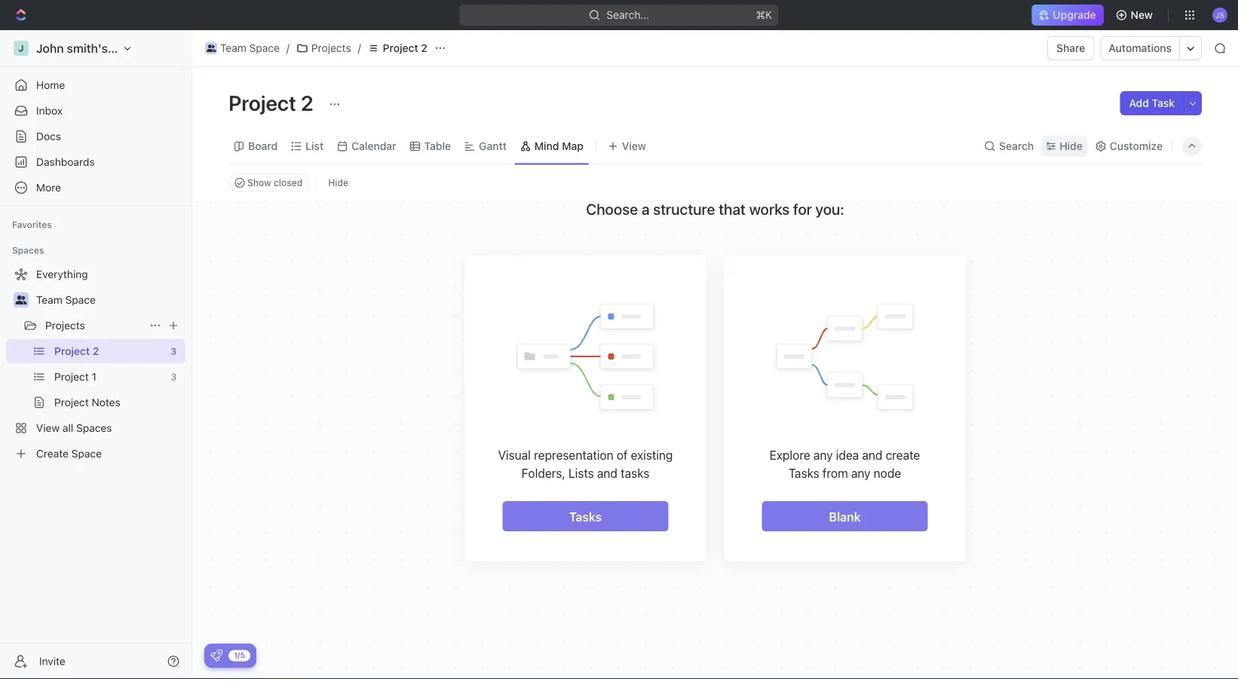 Task type: vqa. For each thing, say whether or not it's contained in the screenshot.
2nd 29 element
no



Task type: describe. For each thing, give the bounding box(es) containing it.
project 2 link inside 'sidebar' navigation
[[54, 339, 165, 364]]

inbox
[[36, 104, 63, 117]]

add task
[[1129, 97, 1175, 109]]

view for view
[[622, 140, 646, 152]]

invite
[[39, 655, 65, 668]]

everything
[[36, 268, 88, 281]]

new
[[1131, 9, 1153, 21]]

docs link
[[6, 124, 186, 149]]

more
[[36, 181, 61, 194]]

2 vertical spatial space
[[71, 448, 102, 460]]

mind
[[535, 140, 559, 152]]

spaces inside view all spaces link
[[76, 422, 112, 434]]

project 1 link
[[54, 365, 165, 389]]

hide button
[[1042, 136, 1088, 157]]

visual
[[498, 448, 531, 462]]

from
[[823, 466, 848, 480]]

projects inside 'sidebar' navigation
[[45, 319, 85, 332]]

0 horizontal spatial team space link
[[36, 288, 183, 312]]

show closed button
[[229, 174, 309, 192]]

mind maps tasks image
[[513, 301, 659, 416]]

lists
[[569, 466, 594, 480]]

automations button
[[1102, 37, 1180, 60]]

search button
[[980, 136, 1039, 157]]

⌘k
[[756, 9, 773, 21]]

1 / from the left
[[286, 42, 290, 54]]

works
[[749, 200, 790, 217]]

list
[[306, 140, 324, 152]]

hide button
[[322, 174, 354, 192]]

0 vertical spatial spaces
[[12, 245, 44, 256]]

1 vertical spatial project 2
[[229, 90, 318, 115]]

hide inside dropdown button
[[1060, 140, 1083, 152]]

explore any idea and create tasks from any node
[[770, 448, 920, 480]]

share button
[[1048, 36, 1095, 60]]

board link
[[245, 136, 278, 157]]

representation
[[534, 448, 614, 462]]

choose a structure that works for you:
[[586, 200, 845, 217]]

map
[[562, 140, 584, 152]]

blank button
[[762, 501, 928, 531]]

1 horizontal spatial projects link
[[293, 39, 355, 57]]

visual representation of existing folders, lists and tasks
[[498, 448, 673, 480]]

mind map link
[[532, 136, 584, 157]]

show
[[247, 178, 271, 188]]

john smith's workspace
[[36, 41, 173, 55]]

favorites
[[12, 219, 52, 230]]

project 1
[[54, 371, 96, 383]]

js button
[[1208, 3, 1232, 27]]

calendar
[[352, 140, 396, 152]]

of
[[617, 448, 628, 462]]

for
[[793, 200, 812, 217]]

existing
[[631, 448, 673, 462]]

team space inside tree
[[36, 294, 96, 306]]

1 vertical spatial space
[[65, 294, 96, 306]]

create
[[886, 448, 920, 462]]

create space
[[36, 448, 102, 460]]

view button
[[603, 136, 652, 157]]

customize button
[[1091, 136, 1168, 157]]

all
[[63, 422, 73, 434]]

explore
[[770, 448, 811, 462]]

john smith's workspace, , element
[[14, 41, 29, 56]]

tree inside 'sidebar' navigation
[[6, 262, 186, 466]]

view button
[[603, 129, 652, 164]]

john
[[36, 41, 64, 55]]

create space link
[[6, 442, 183, 466]]

home
[[36, 79, 65, 91]]

view all spaces link
[[6, 416, 183, 440]]

user group image
[[206, 45, 216, 52]]

idea
[[836, 448, 859, 462]]

view all spaces
[[36, 422, 112, 434]]

project notes
[[54, 396, 120, 409]]

team inside 'sidebar' navigation
[[36, 294, 62, 306]]

tasks inside tasks button
[[569, 510, 602, 524]]

tasks button
[[503, 501, 669, 531]]

favorites button
[[6, 216, 58, 234]]

smith's
[[67, 41, 108, 55]]

you:
[[816, 200, 845, 217]]

more button
[[6, 176, 186, 200]]

upgrade link
[[1032, 5, 1104, 26]]

gantt
[[479, 140, 507, 152]]

1 horizontal spatial 2
[[301, 90, 314, 115]]

0 vertical spatial space
[[249, 42, 280, 54]]



Task type: locate. For each thing, give the bounding box(es) containing it.
team right user group icon
[[36, 294, 62, 306]]

tasks
[[789, 466, 820, 480], [569, 510, 602, 524]]

list link
[[303, 136, 324, 157]]

1 horizontal spatial any
[[851, 466, 871, 480]]

space down view all spaces link
[[71, 448, 102, 460]]

hide right closed
[[328, 178, 348, 188]]

tree containing everything
[[6, 262, 186, 466]]

tasks inside explore any idea and create tasks from any node
[[789, 466, 820, 480]]

workspace
[[111, 41, 173, 55]]

team space right user group image
[[220, 42, 280, 54]]

1 vertical spatial view
[[36, 422, 60, 434]]

node
[[874, 466, 901, 480]]

1 vertical spatial team space link
[[36, 288, 183, 312]]

task
[[1152, 97, 1175, 109]]

and inside explore any idea and create tasks from any node
[[862, 448, 883, 462]]

and up node
[[862, 448, 883, 462]]

space right user group image
[[249, 42, 280, 54]]

team space down the everything at the top of page
[[36, 294, 96, 306]]

view left all
[[36, 422, 60, 434]]

new button
[[1110, 3, 1162, 27]]

0 vertical spatial team
[[220, 42, 247, 54]]

view right map at top left
[[622, 140, 646, 152]]

tasks down explore
[[789, 466, 820, 480]]

1 horizontal spatial team space
[[220, 42, 280, 54]]

upgrade
[[1053, 9, 1096, 21]]

a
[[642, 200, 650, 217]]

table link
[[421, 136, 451, 157]]

board
[[248, 140, 278, 152]]

0 vertical spatial 3
[[171, 346, 176, 357]]

0 horizontal spatial tasks
[[569, 510, 602, 524]]

search...
[[607, 9, 650, 21]]

projects link
[[293, 39, 355, 57], [45, 314, 143, 338]]

home link
[[6, 73, 186, 97]]

team space
[[220, 42, 280, 54], [36, 294, 96, 306]]

3 for project 1
[[171, 372, 176, 382]]

tasks down lists
[[569, 510, 602, 524]]

1 horizontal spatial view
[[622, 140, 646, 152]]

notes
[[92, 396, 120, 409]]

2 horizontal spatial project 2
[[383, 42, 428, 54]]

0 horizontal spatial any
[[814, 448, 833, 462]]

0 horizontal spatial and
[[597, 466, 618, 480]]

and inside visual representation of existing folders, lists and tasks
[[597, 466, 618, 480]]

2 vertical spatial project 2
[[54, 345, 99, 358]]

view
[[622, 140, 646, 152], [36, 422, 60, 434]]

view inside tree
[[36, 422, 60, 434]]

1 3 from the top
[[171, 346, 176, 357]]

1
[[92, 371, 96, 383]]

hide right search
[[1060, 140, 1083, 152]]

structure
[[653, 200, 715, 217]]

closed
[[274, 178, 303, 188]]

1 vertical spatial and
[[597, 466, 618, 480]]

everything link
[[6, 262, 183, 287]]

0 horizontal spatial projects
[[45, 319, 85, 332]]

0 vertical spatial team space link
[[201, 39, 284, 57]]

/
[[286, 42, 290, 54], [358, 42, 361, 54]]

1 vertical spatial 2
[[301, 90, 314, 115]]

1 vertical spatial 3
[[171, 372, 176, 382]]

2 / from the left
[[358, 42, 361, 54]]

user group image
[[15, 296, 27, 305]]

0 horizontal spatial view
[[36, 422, 60, 434]]

1 vertical spatial project 2 link
[[54, 339, 165, 364]]

search
[[999, 140, 1034, 152]]

project notes link
[[54, 391, 183, 415]]

team right user group image
[[220, 42, 247, 54]]

1 vertical spatial any
[[851, 466, 871, 480]]

1 vertical spatial spaces
[[76, 422, 112, 434]]

1 horizontal spatial /
[[358, 42, 361, 54]]

1 horizontal spatial team
[[220, 42, 247, 54]]

0 horizontal spatial projects link
[[45, 314, 143, 338]]

customize
[[1110, 140, 1163, 152]]

blank
[[829, 510, 861, 524]]

0 vertical spatial projects
[[311, 42, 351, 54]]

1 horizontal spatial project 2
[[229, 90, 318, 115]]

onboarding checklist button image
[[210, 650, 223, 662]]

3 for project 2
[[171, 346, 176, 357]]

1 vertical spatial team space
[[36, 294, 96, 306]]

dashboards
[[36, 156, 95, 168]]

project
[[383, 42, 418, 54], [229, 90, 296, 115], [54, 345, 90, 358], [54, 371, 89, 383], [54, 396, 89, 409]]

share
[[1057, 42, 1086, 54]]

automations
[[1109, 42, 1172, 54]]

0 horizontal spatial spaces
[[12, 245, 44, 256]]

2
[[421, 42, 428, 54], [301, 90, 314, 115], [93, 345, 99, 358]]

add
[[1129, 97, 1149, 109]]

gantt link
[[476, 136, 507, 157]]

0 vertical spatial and
[[862, 448, 883, 462]]

tasks
[[621, 466, 650, 480]]

table
[[424, 140, 451, 152]]

any down idea on the right of the page
[[851, 466, 871, 480]]

0 vertical spatial team space
[[220, 42, 280, 54]]

project 2 link
[[364, 39, 431, 57], [54, 339, 165, 364]]

0 vertical spatial view
[[622, 140, 646, 152]]

js
[[1216, 10, 1225, 19]]

0 vertical spatial any
[[814, 448, 833, 462]]

0 vertical spatial projects link
[[293, 39, 355, 57]]

0 horizontal spatial project 2 link
[[54, 339, 165, 364]]

spaces up create space link
[[76, 422, 112, 434]]

0 vertical spatial 2
[[421, 42, 428, 54]]

docs
[[36, 130, 61, 143]]

2 3 from the top
[[171, 372, 176, 382]]

1 vertical spatial tasks
[[569, 510, 602, 524]]

1 horizontal spatial team space link
[[201, 39, 284, 57]]

inbox link
[[6, 99, 186, 123]]

projects
[[311, 42, 351, 54], [45, 319, 85, 332]]

1 vertical spatial projects link
[[45, 314, 143, 338]]

1 horizontal spatial projects
[[311, 42, 351, 54]]

mind maps image
[[772, 301, 918, 416]]

project 2 inside 'sidebar' navigation
[[54, 345, 99, 358]]

spaces down favorites
[[12, 245, 44, 256]]

1 horizontal spatial tasks
[[789, 466, 820, 480]]

1 horizontal spatial spaces
[[76, 422, 112, 434]]

1 vertical spatial projects
[[45, 319, 85, 332]]

1/5
[[234, 651, 245, 660]]

0 vertical spatial hide
[[1060, 140, 1083, 152]]

0 horizontal spatial /
[[286, 42, 290, 54]]

and
[[862, 448, 883, 462], [597, 466, 618, 480]]

0 vertical spatial project 2
[[383, 42, 428, 54]]

1 vertical spatial hide
[[328, 178, 348, 188]]

hide
[[1060, 140, 1083, 152], [328, 178, 348, 188]]

tree
[[6, 262, 186, 466]]

and down the "of"
[[597, 466, 618, 480]]

create
[[36, 448, 69, 460]]

0 horizontal spatial hide
[[328, 178, 348, 188]]

calendar link
[[349, 136, 396, 157]]

0 horizontal spatial 2
[[93, 345, 99, 358]]

3
[[171, 346, 176, 357], [171, 372, 176, 382]]

any
[[814, 448, 833, 462], [851, 466, 871, 480]]

0 vertical spatial tasks
[[789, 466, 820, 480]]

choose
[[586, 200, 638, 217]]

onboarding checklist button element
[[210, 650, 223, 662]]

mind map
[[535, 140, 584, 152]]

2 horizontal spatial 2
[[421, 42, 428, 54]]

j
[[18, 43, 24, 54]]

sidebar navigation
[[0, 30, 195, 680]]

0 horizontal spatial team
[[36, 294, 62, 306]]

folders,
[[522, 466, 566, 480]]

space down everything link
[[65, 294, 96, 306]]

1 horizontal spatial hide
[[1060, 140, 1083, 152]]

hide inside button
[[328, 178, 348, 188]]

show closed
[[247, 178, 303, 188]]

1 horizontal spatial project 2 link
[[364, 39, 431, 57]]

0 horizontal spatial project 2
[[54, 345, 99, 358]]

1 horizontal spatial and
[[862, 448, 883, 462]]

any up from
[[814, 448, 833, 462]]

spaces
[[12, 245, 44, 256], [76, 422, 112, 434]]

0 vertical spatial project 2 link
[[364, 39, 431, 57]]

add task button
[[1120, 91, 1184, 115]]

view inside button
[[622, 140, 646, 152]]

that
[[719, 200, 746, 217]]

team
[[220, 42, 247, 54], [36, 294, 62, 306]]

view for view all spaces
[[36, 422, 60, 434]]

dashboards link
[[6, 150, 186, 174]]

2 inside tree
[[93, 345, 99, 358]]

2 vertical spatial 2
[[93, 345, 99, 358]]

0 horizontal spatial team space
[[36, 294, 96, 306]]

1 vertical spatial team
[[36, 294, 62, 306]]



